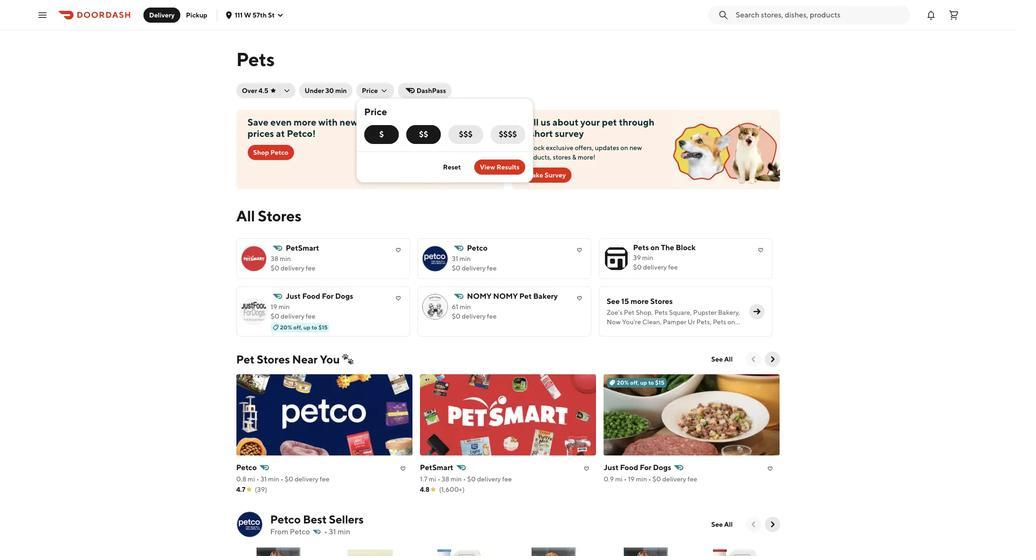 Task type: vqa. For each thing, say whether or not it's contained in the screenshot.
"28"
no



Task type: locate. For each thing, give the bounding box(es) containing it.
0 vertical spatial just
[[286, 292, 301, 301]]

previous button of carousel image for next button of carousel image
[[749, 520, 759, 529]]

0 vertical spatial 31
[[452, 255, 458, 263]]

reset
[[443, 163, 461, 171]]

over 4.5 button
[[236, 83, 295, 98]]

min inside under 30 min button
[[335, 87, 347, 94]]

2 vertical spatial see
[[712, 521, 723, 528]]

stores for all stores
[[258, 207, 302, 225]]

1 vertical spatial 38
[[442, 475, 450, 483]]

morton
[[661, 328, 683, 335]]

for up "0.9 mi • 19 min • $​0 delivery fee" at bottom right
[[640, 463, 652, 472]]

38 down all stores
[[271, 255, 279, 263]]

2 mi from the left
[[429, 475, 436, 483]]

1 mi from the left
[[248, 475, 255, 483]]

1 vertical spatial for
[[640, 463, 652, 472]]

more inside see 15 more stores zoe's pet shop, pets square, pupster bakery, now you're clean, pamper ur pets, pets on broadway nyc 2, morton williams, cvs, duane reade, target
[[631, 297, 649, 306]]

2 vertical spatial 31
[[329, 527, 336, 536]]

mi for just food for dogs
[[616, 475, 623, 483]]

petsmart up "1.7"
[[420, 463, 454, 472]]

2,
[[654, 328, 659, 335]]

pets up 39
[[633, 243, 649, 252]]

exclusive
[[546, 144, 574, 152]]

your
[[581, 117, 600, 127]]

1 horizontal spatial mi
[[429, 475, 436, 483]]

fee inside 31 min $0 delivery fee
[[487, 264, 497, 272]]

min inside 38 min $0 delivery fee
[[280, 255, 291, 263]]

more for stores
[[631, 297, 649, 306]]

0 horizontal spatial mi
[[248, 475, 255, 483]]

0 vertical spatial see
[[607, 297, 620, 306]]

now
[[607, 318, 621, 326]]

pickup
[[186, 11, 207, 19]]

petco right shop
[[271, 149, 289, 156]]

offers,
[[575, 144, 594, 152]]

38 inside 38 min $0 delivery fee
[[271, 255, 279, 263]]

0 vertical spatial dogs
[[335, 292, 353, 301]]

delivery
[[643, 263, 667, 271], [281, 264, 305, 272], [462, 264, 486, 272], [281, 313, 305, 320], [462, 313, 486, 320], [295, 475, 319, 483], [477, 475, 501, 483], [663, 475, 687, 483]]

reade,
[[628, 337, 649, 345]]

1 vertical spatial 31
[[261, 475, 267, 483]]

2 horizontal spatial $​0
[[653, 475, 661, 483]]

1 horizontal spatial on
[[651, 243, 660, 252]]

pets up over 4.5
[[236, 48, 275, 70]]

1 vertical spatial petsmart
[[420, 463, 454, 472]]

square,
[[669, 309, 692, 316]]

•
[[256, 475, 259, 483], [281, 475, 283, 483], [438, 475, 440, 483], [463, 475, 466, 483], [624, 475, 627, 483], [649, 475, 651, 483], [324, 527, 328, 536]]

31 min $0 delivery fee
[[452, 255, 497, 272]]

0 vertical spatial price
[[362, 87, 378, 94]]

pets
[[236, 48, 275, 70], [633, 243, 649, 252], [655, 309, 668, 316], [713, 318, 727, 326]]

on right updates
[[621, 144, 629, 152]]

best
[[303, 513, 327, 526]]

1 vertical spatial see all
[[712, 521, 733, 528]]

39
[[633, 254, 641, 262]]

min inside pets on the block 39 min $0 delivery fee
[[643, 254, 654, 262]]

pets on the block 39 min $0 delivery fee
[[633, 243, 696, 271]]

duane
[[607, 337, 627, 345]]

1 horizontal spatial just food for dogs
[[604, 463, 672, 472]]

on down 'bakery,'
[[728, 318, 736, 326]]

block
[[676, 243, 696, 252]]

previous button of carousel image left next button of carousel icon
[[749, 355, 759, 364]]

previous button of carousel image left next button of carousel image
[[749, 520, 759, 529]]

0 horizontal spatial new
[[340, 117, 358, 127]]

delivery inside 38 min $0 delivery fee
[[281, 264, 305, 272]]

bakery
[[534, 292, 558, 301]]

1 vertical spatial see
[[712, 356, 723, 363]]

min inside 19 min $0 delivery fee
[[279, 303, 290, 311]]

0 horizontal spatial $​0
[[285, 475, 293, 483]]

petco up 31 min $0 delivery fee
[[467, 244, 488, 253]]

mi right "1.7"
[[429, 475, 436, 483]]

all
[[236, 207, 255, 225], [725, 356, 733, 363], [725, 521, 733, 528]]

1 vertical spatial 19
[[628, 475, 635, 483]]

$0 inside 19 min $0 delivery fee
[[271, 313, 279, 320]]

$ button
[[364, 125, 399, 144]]

fee inside "61 min $0 delivery fee"
[[487, 313, 497, 320]]

1 vertical spatial stores
[[651, 297, 673, 306]]

0 horizontal spatial just food for dogs
[[286, 292, 353, 301]]

you're
[[622, 318, 641, 326]]

min inside 31 min $0 delivery fee
[[460, 255, 471, 263]]

over
[[242, 87, 257, 94]]

next button of carousel image
[[768, 520, 777, 529]]

0.8
[[236, 475, 247, 483]]

2 see all from the top
[[712, 521, 733, 528]]

take survey button
[[523, 168, 572, 183]]

19
[[271, 303, 277, 311], [628, 475, 635, 483]]

0 vertical spatial see all link
[[706, 352, 739, 367]]

mi right 0.9
[[616, 475, 623, 483]]

price inside price "button"
[[362, 87, 378, 94]]

on left the
[[651, 243, 660, 252]]

just up 0.9
[[604, 463, 619, 472]]

1 see all link from the top
[[706, 352, 739, 367]]

pet
[[602, 117, 617, 127]]

30
[[326, 87, 334, 94]]

0.9
[[604, 475, 614, 483]]

just up 19 min $0 delivery fee
[[286, 292, 301, 301]]

1 vertical spatial on
[[651, 243, 660, 252]]

2 previous button of carousel image from the top
[[749, 520, 759, 529]]

2 horizontal spatial pet
[[624, 309, 635, 316]]

0 vertical spatial just food for dogs
[[286, 292, 353, 301]]

clean,
[[643, 318, 662, 326]]

2 horizontal spatial 31
[[452, 255, 458, 263]]

1 see all from the top
[[712, 356, 733, 363]]

pets,
[[697, 318, 712, 326]]

0 horizontal spatial food
[[302, 292, 320, 301]]

fee inside 38 min $0 delivery fee
[[306, 264, 316, 272]]

reset button
[[438, 160, 467, 175]]

0 horizontal spatial 19
[[271, 303, 277, 311]]

2 vertical spatial pet
[[236, 353, 255, 366]]

$0 inside 31 min $0 delivery fee
[[452, 264, 461, 272]]

1 horizontal spatial new
[[630, 144, 642, 152]]

previous button of carousel image for next button of carousel icon
[[749, 355, 759, 364]]

view results button
[[474, 160, 525, 175]]

up
[[304, 324, 311, 331]]

2 horizontal spatial on
[[728, 318, 736, 326]]

see for 'see all' "link" corresponding to next button of carousel image
[[712, 521, 723, 528]]

see for 'see all' "link" related to next button of carousel icon
[[712, 356, 723, 363]]

pupster
[[694, 309, 717, 316]]

fee inside 19 min $0 delivery fee
[[306, 313, 316, 320]]

unlock exclusive offers, updates on new products, stores & more!
[[523, 144, 642, 161]]

$0 inside "61 min $0 delivery fee"
[[452, 313, 461, 320]]

petco up from petco
[[270, 513, 301, 526]]

38 min $0 delivery fee
[[271, 255, 316, 272]]

food
[[302, 292, 320, 301], [620, 463, 639, 472]]

2 vertical spatial on
[[728, 318, 736, 326]]

1 horizontal spatial pet
[[520, 292, 532, 301]]

0 vertical spatial more
[[294, 117, 317, 127]]

new right with
[[340, 117, 358, 127]]

mi for petco
[[248, 475, 255, 483]]

broadway
[[607, 328, 637, 335]]

min inside "61 min $0 delivery fee"
[[460, 303, 471, 311]]

0 horizontal spatial for
[[322, 292, 334, 301]]

2 vertical spatial all
[[725, 521, 733, 528]]

just food for dogs up 19 min $0 delivery fee
[[286, 292, 353, 301]]

dogs
[[335, 292, 353, 301], [653, 463, 672, 472]]

3 $​0 from the left
[[653, 475, 661, 483]]

zoe's
[[607, 309, 623, 316]]

0 horizontal spatial more
[[294, 117, 317, 127]]

0 vertical spatial new
[[340, 117, 358, 127]]

see all for 'see all' "link" related to next button of carousel icon
[[712, 356, 733, 363]]

more
[[294, 117, 317, 127], [631, 297, 649, 306]]

$0 inside 38 min $0 delivery fee
[[271, 264, 279, 272]]

stores
[[258, 207, 302, 225], [651, 297, 673, 306], [257, 353, 290, 366]]

1 horizontal spatial food
[[620, 463, 639, 472]]

0 vertical spatial see all
[[712, 356, 733, 363]]

1 horizontal spatial nomy
[[493, 292, 518, 301]]

0 vertical spatial petsmart
[[286, 244, 319, 253]]

price up "lower"
[[362, 87, 378, 94]]

just food for dogs up "0.9 mi • 19 min • $​0 delivery fee" at bottom right
[[604, 463, 672, 472]]

$0
[[633, 263, 642, 271], [271, 264, 279, 272], [452, 264, 461, 272], [271, 313, 279, 320], [452, 313, 461, 320]]

short
[[530, 128, 553, 139]]

1 vertical spatial all
[[725, 356, 733, 363]]

from
[[270, 527, 288, 536]]

pets up clean,
[[655, 309, 668, 316]]

$0 for petco
[[452, 264, 461, 272]]

1 vertical spatial just food for dogs
[[604, 463, 672, 472]]

0 vertical spatial 38
[[271, 255, 279, 263]]

• 31 min
[[324, 527, 351, 536]]

see all image
[[752, 307, 762, 316]]

$0 for nomy nomy pet bakery
[[452, 313, 461, 320]]

1 vertical spatial dogs
[[653, 463, 672, 472]]

on
[[621, 144, 629, 152], [651, 243, 660, 252], [728, 318, 736, 326]]

0 horizontal spatial 38
[[271, 255, 279, 263]]

notification bell image
[[926, 9, 937, 21]]

delivery inside "61 min $0 delivery fee"
[[462, 313, 486, 320]]

0 vertical spatial pet
[[520, 292, 532, 301]]

1 horizontal spatial more
[[631, 297, 649, 306]]

3 mi from the left
[[616, 475, 623, 483]]

0 horizontal spatial nomy
[[467, 292, 492, 301]]

1 vertical spatial new
[[630, 144, 642, 152]]

more inside save even more with new lower prices at petco!
[[294, 117, 317, 127]]

1 horizontal spatial $​0
[[467, 475, 476, 483]]

1 vertical spatial food
[[620, 463, 639, 472]]

$
[[379, 130, 384, 139]]

0 vertical spatial 19
[[271, 303, 277, 311]]

petco up 0.8
[[236, 463, 257, 472]]

min
[[335, 87, 347, 94], [643, 254, 654, 262], [280, 255, 291, 263], [460, 255, 471, 263], [279, 303, 290, 311], [460, 303, 471, 311], [268, 475, 279, 483], [451, 475, 462, 483], [636, 475, 647, 483], [338, 527, 351, 536]]

shop petco
[[253, 149, 289, 156]]

previous button of carousel image
[[749, 355, 759, 364], [749, 520, 759, 529]]

1 vertical spatial pet
[[624, 309, 635, 316]]

1 vertical spatial see all link
[[706, 517, 739, 532]]

petsmart up 38 min $0 delivery fee
[[286, 244, 319, 253]]

more up shop,
[[631, 297, 649, 306]]

a
[[523, 128, 528, 139]]

more up petco!
[[294, 117, 317, 127]]

see all link for next button of carousel image
[[706, 517, 739, 532]]

for
[[322, 292, 334, 301], [640, 463, 652, 472]]

1 vertical spatial previous button of carousel image
[[749, 520, 759, 529]]

1 horizontal spatial just
[[604, 463, 619, 472]]

price down price "button"
[[364, 106, 387, 117]]

4.7
[[236, 486, 246, 493]]

tell
[[523, 117, 539, 127]]

1.7
[[420, 475, 428, 483]]

pet
[[520, 292, 532, 301], [624, 309, 635, 316], [236, 353, 255, 366]]

new inside save even more with new lower prices at petco!
[[340, 117, 358, 127]]

fee inside pets on the block 39 min $0 delivery fee
[[669, 263, 678, 271]]

new
[[340, 117, 358, 127], [630, 144, 642, 152]]

2 horizontal spatial mi
[[616, 475, 623, 483]]

2 $​0 from the left
[[467, 475, 476, 483]]

on inside see 15 more stores zoe's pet shop, pets square, pupster bakery, now you're clean, pamper ur pets, pets on broadway nyc 2, morton williams, cvs, duane reade, target
[[728, 318, 736, 326]]

0 horizontal spatial on
[[621, 144, 629, 152]]

2 see all link from the top
[[706, 517, 739, 532]]

$​0 for petco
[[285, 475, 293, 483]]

just food for dogs
[[286, 292, 353, 301], [604, 463, 672, 472]]

31
[[452, 255, 458, 263], [261, 475, 267, 483], [329, 527, 336, 536]]

0 vertical spatial stores
[[258, 207, 302, 225]]

1 vertical spatial more
[[631, 297, 649, 306]]

2 vertical spatial stores
[[257, 353, 290, 366]]

4.8
[[420, 486, 430, 493]]

save even more with new lower prices at petco!
[[248, 117, 384, 139]]

see all
[[712, 356, 733, 363], [712, 521, 733, 528]]

delivery inside 19 min $0 delivery fee
[[281, 313, 305, 320]]

1 $​0 from the left
[[285, 475, 293, 483]]

pets inside pets on the block 39 min $0 delivery fee
[[633, 243, 649, 252]]

products,
[[523, 153, 552, 161]]

38 up (1,600+)
[[442, 475, 450, 483]]

more for with
[[294, 117, 317, 127]]

1 previous button of carousel image from the top
[[749, 355, 759, 364]]

more!
[[578, 153, 596, 161]]

0 vertical spatial on
[[621, 144, 629, 152]]

under 30 min button
[[299, 83, 353, 98]]

19 min $0 delivery fee
[[271, 303, 316, 320]]

1 nomy from the left
[[467, 292, 492, 301]]

0 horizontal spatial 31
[[261, 475, 267, 483]]

fee
[[669, 263, 678, 271], [306, 264, 316, 272], [487, 264, 497, 272], [306, 313, 316, 320], [487, 313, 497, 320], [320, 475, 330, 483], [503, 475, 512, 483], [688, 475, 698, 483]]

mi right 0.8
[[248, 475, 255, 483]]

new down through
[[630, 144, 642, 152]]

for up $15
[[322, 292, 334, 301]]

food up "0.9 mi • 19 min • $​0 delivery fee" at bottom right
[[620, 463, 639, 472]]

0 vertical spatial previous button of carousel image
[[749, 355, 759, 364]]

food up 19 min $0 delivery fee
[[302, 292, 320, 301]]

0 vertical spatial food
[[302, 292, 320, 301]]

see all for 'see all' "link" corresponding to next button of carousel image
[[712, 521, 733, 528]]

1 horizontal spatial petsmart
[[420, 463, 454, 472]]



Task type: describe. For each thing, give the bounding box(es) containing it.
bakery,
[[718, 309, 740, 316]]

at
[[276, 128, 285, 139]]

$$$$ button
[[491, 125, 525, 144]]

61 min $0 delivery fee
[[452, 303, 497, 320]]

$15
[[319, 324, 328, 331]]

0 vertical spatial all
[[236, 207, 255, 225]]

111 w 57th st button
[[225, 11, 284, 19]]

1 horizontal spatial 19
[[628, 475, 635, 483]]

purina pro plan complete essentials adult shredded blend beef & rice dry dog food (35 lb) image
[[512, 545, 596, 556]]

$0 for petsmart
[[271, 264, 279, 272]]

see 15 more stores zoe's pet shop, pets square, pupster bakery, now you're clean, pamper ur pets, pets on broadway nyc 2, morton williams, cvs, duane reade, target
[[607, 297, 740, 345]]

0 horizontal spatial just
[[286, 292, 301, 301]]

on inside pets on the block 39 min $0 delivery fee
[[651, 243, 660, 252]]

all stores
[[236, 207, 302, 225]]

petco inside shop petco 'button'
[[271, 149, 289, 156]]

delivery inside 31 min $0 delivery fee
[[462, 264, 486, 272]]

dashpass
[[417, 87, 446, 94]]

even
[[271, 117, 292, 127]]

Store search: begin typing to search for stores available on DoorDash text field
[[736, 10, 905, 20]]

1 horizontal spatial 31
[[329, 527, 336, 536]]

stores for pet stores near you 🐾
[[257, 353, 290, 366]]

you
[[320, 353, 340, 366]]

$0 for just food for dogs
[[271, 313, 279, 320]]

see inside see 15 more stores zoe's pet shop, pets square, pupster bakery, now you're clean, pamper ur pets, pets on broadway nyc 2, morton williams, cvs, duane reade, target
[[607, 297, 620, 306]]

111
[[235, 11, 243, 19]]

delivery inside pets on the block 39 min $0 delivery fee
[[643, 263, 667, 271]]

all for next button of carousel icon
[[725, 356, 733, 363]]

unlock
[[523, 144, 545, 152]]

nomy nomy pet bakery
[[467, 292, 558, 301]]

$$$
[[459, 130, 473, 139]]

dashpass button
[[398, 83, 452, 98]]

31 inside 31 min $0 delivery fee
[[452, 255, 458, 263]]

shop petco button
[[248, 145, 294, 160]]

shop,
[[636, 309, 653, 316]]

all for next button of carousel image
[[725, 521, 733, 528]]

the
[[661, 243, 675, 252]]

pet stores near you 🐾
[[236, 353, 353, 366]]

1 horizontal spatial dogs
[[653, 463, 672, 472]]

shop
[[253, 149, 269, 156]]

mi for petsmart
[[429, 475, 436, 483]]

61
[[452, 303, 459, 311]]

petco!
[[287, 128, 316, 139]]

0 horizontal spatial petsmart
[[286, 244, 319, 253]]

next button of carousel image
[[768, 355, 777, 364]]

on inside unlock exclusive offers, updates on new products, stores & more!
[[621, 144, 629, 152]]

delivery
[[149, 11, 175, 19]]

0 horizontal spatial pet
[[236, 353, 255, 366]]

1 horizontal spatial 38
[[442, 475, 450, 483]]

nyc
[[638, 328, 653, 335]]

save
[[248, 117, 269, 127]]

with
[[318, 117, 338, 127]]

under 30 min
[[305, 87, 347, 94]]

delivery button
[[144, 7, 180, 22]]

pickup button
[[180, 7, 213, 22]]

open menu image
[[37, 9, 48, 21]]

$$ button
[[407, 125, 441, 144]]

petco best sellers
[[270, 513, 364, 526]]

(39)
[[255, 486, 267, 493]]

stores inside see 15 more stores zoe's pet shop, pets square, pupster bakery, now you're clean, pamper ur pets, pets on broadway nyc 2, morton williams, cvs, duane reade, target
[[651, 297, 673, 306]]

1 horizontal spatial for
[[640, 463, 652, 472]]

petco down best
[[290, 527, 310, 536]]

$$
[[419, 130, 428, 139]]

0 items, open order cart image
[[949, 9, 960, 21]]

under
[[305, 87, 324, 94]]

$​0 for just food for dogs
[[653, 475, 661, 483]]

updates
[[595, 144, 620, 152]]

tell us about your pet through a short survey
[[523, 117, 655, 139]]

1.7 mi • 38 min • $​0 delivery fee
[[420, 475, 512, 483]]

$0 inside pets on the block 39 min $0 delivery fee
[[633, 263, 642, 271]]

price button
[[356, 83, 394, 98]]

pet stores near you 🐾 link
[[236, 352, 353, 367]]

new inside unlock exclusive offers, updates on new products, stores & more!
[[630, 144, 642, 152]]

see all link for next button of carousel icon
[[706, 352, 739, 367]]

pets up cvs,
[[713, 318, 727, 326]]

4.5
[[259, 87, 268, 94]]

1 vertical spatial just
[[604, 463, 619, 472]]

(1,600+)
[[439, 486, 465, 493]]

over 4.5
[[242, 87, 268, 94]]

0.9 mi • 19 min • $​0 delivery fee
[[604, 475, 698, 483]]

view results
[[480, 163, 520, 171]]

take
[[529, 171, 544, 179]]

pet inside see 15 more stores zoe's pet shop, pets square, pupster bakery, now you're clean, pamper ur pets, pets on broadway nyc 2, morton williams, cvs, duane reade, target
[[624, 309, 635, 316]]

1 vertical spatial price
[[364, 106, 387, 117]]

pamper
[[663, 318, 687, 326]]

us
[[541, 117, 551, 127]]

lower
[[360, 117, 384, 127]]

$​0 for petsmart
[[467, 475, 476, 483]]

$$$ button
[[449, 125, 483, 144]]

0 vertical spatial for
[[322, 292, 334, 301]]

through
[[619, 117, 655, 127]]

survey
[[555, 128, 584, 139]]

🐾
[[342, 353, 353, 366]]

0 horizontal spatial dogs
[[335, 292, 353, 301]]

15
[[622, 297, 629, 306]]

2 nomy from the left
[[493, 292, 518, 301]]

survey
[[545, 171, 566, 179]]

off,
[[293, 324, 302, 331]]

from petco
[[270, 527, 310, 536]]

0.8 mi • 31 min • $​0 delivery fee
[[236, 475, 330, 483]]

view
[[480, 163, 496, 171]]

19 inside 19 min $0 delivery fee
[[271, 303, 277, 311]]

williams,
[[684, 328, 712, 335]]

&
[[572, 153, 577, 161]]

results
[[497, 163, 520, 171]]

about
[[553, 117, 579, 127]]

near
[[292, 353, 318, 366]]

stores
[[553, 153, 571, 161]]



